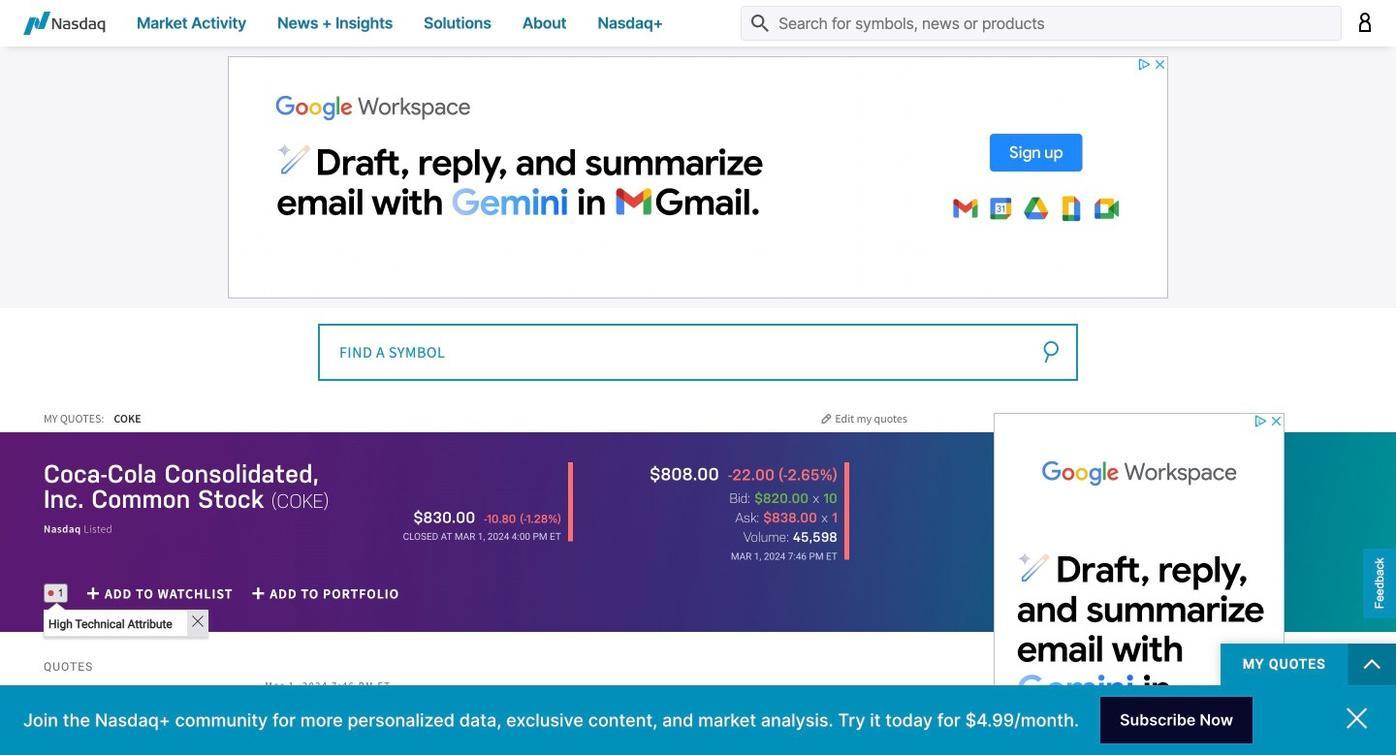 Task type: locate. For each thing, give the bounding box(es) containing it.
advertisement element
[[228, 56, 1169, 299], [994, 413, 1285, 756]]

None search field
[[318, 323, 1078, 381]]

Search Button - Click to open the Search Overlay Modal Box text field
[[741, 6, 1342, 41]]

click to dismiss this message and remain on nasdaq.com image
[[1347, 708, 1367, 730]]

primary navigation navigation
[[0, 0, 1397, 47]]



Task type: describe. For each thing, give the bounding box(es) containing it.
1 vertical spatial advertisement element
[[994, 413, 1285, 756]]

Find a Symbol text field
[[318, 324, 1078, 381]]

homepage logo url - navigate back to the homepage image
[[23, 12, 106, 35]]

data as of element
[[731, 551, 838, 563]]

0 vertical spatial advertisement element
[[228, 56, 1169, 299]]

account login - click to log into your account image
[[1358, 12, 1373, 32]]



Task type: vqa. For each thing, say whether or not it's contained in the screenshot.
Homepage logo URL - Navigate back to the homepage
yes



